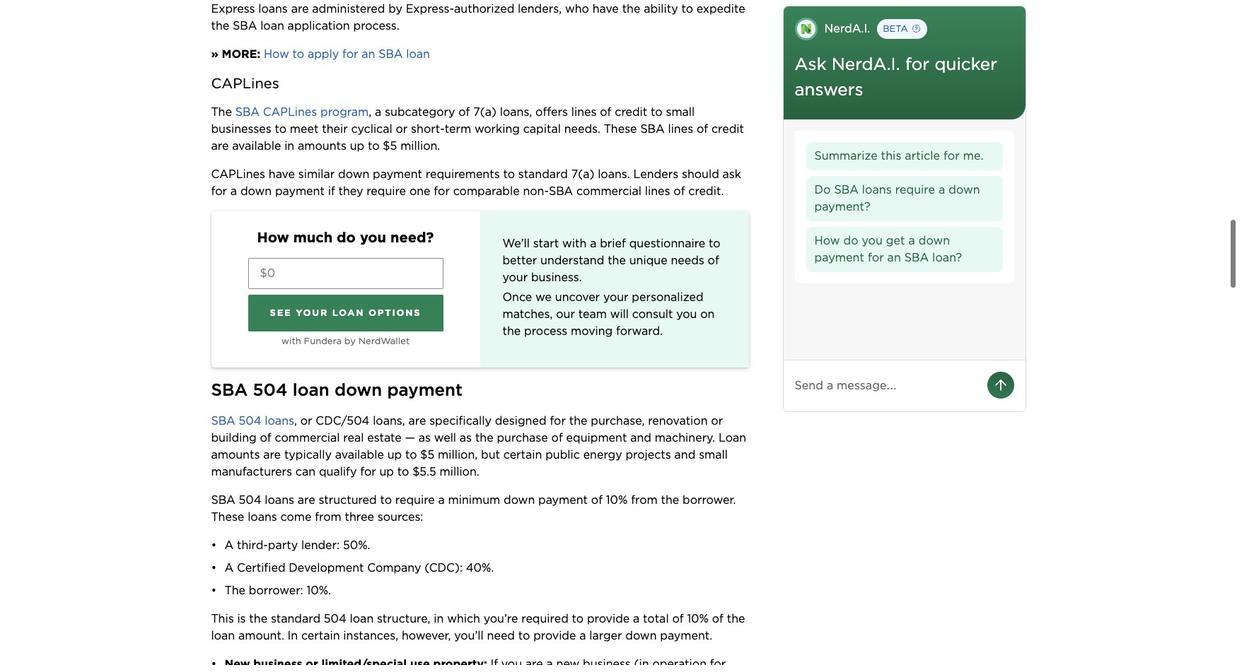 Task type: vqa. For each thing, say whether or not it's contained in the screenshot.
leftmost Loan
yes



Task type: locate. For each thing, give the bounding box(es) containing it.
to
[[293, 46, 304, 59], [651, 104, 663, 117], [275, 121, 287, 134], [368, 138, 380, 151], [503, 166, 515, 179], [709, 236, 721, 249], [405, 447, 417, 460], [397, 464, 409, 477], [380, 492, 392, 505], [572, 611, 584, 624], [518, 628, 530, 641]]

0 horizontal spatial standard
[[271, 611, 320, 624]]

0 vertical spatial standard
[[518, 166, 568, 179]]

1 vertical spatial your
[[603, 289, 629, 303]]

sba up the lenders
[[640, 121, 665, 134]]

standard inside this is the standard 504 loan structure, in which you're required to provide a total of 10% of the loan amount. in certain instances, however, you'll need to provide a larger down payment.
[[271, 611, 320, 624]]

sba
[[379, 46, 403, 59], [235, 104, 260, 117], [640, 121, 665, 134], [549, 183, 573, 196], [834, 183, 859, 197], [905, 251, 929, 265], [211, 378, 248, 399], [211, 413, 235, 426], [211, 492, 235, 505]]

0 vertical spatial ,
[[369, 104, 372, 117]]

up inside , a subcategory of 7(a) loans, offers lines of credit to small businesses to meet their cyclical or short-term working capital needs. these sba lines of credit are available in amounts up to $5 million.
[[350, 138, 364, 151]]

1 horizontal spatial these
[[604, 121, 637, 134]]

or down subcategory
[[396, 121, 408, 134]]

forward.
[[616, 323, 663, 337]]

0 horizontal spatial provide
[[533, 628, 576, 641]]

more information about beta image
[[878, 17, 929, 40]]

sba down 'manufacturers'
[[211, 492, 235, 505]]

0 vertical spatial up
[[350, 138, 364, 151]]

0 vertical spatial lines
[[571, 104, 597, 117]]

commercial
[[577, 183, 642, 196], [275, 430, 340, 443]]

specifically
[[430, 413, 492, 426]]

payment
[[373, 166, 422, 179], [275, 183, 325, 196], [815, 251, 864, 265], [387, 378, 463, 399], [538, 492, 588, 505]]

lenders
[[633, 166, 678, 179]]

certain inside , or cdc/504 loans, are specifically designed for the purchase, renovation or building of commercial real estate — as well as the purchase of equipment and machinery. loan amounts are typically available up to $5 million, but certain public energy projects and small manufacturers can qualify for up to $5.5 million.
[[503, 447, 542, 460]]

available inside , or cdc/504 loans, are specifically designed for the purchase, renovation or building of commercial real estate — as well as the purchase of equipment and machinery. loan amounts are typically available up to $5 million, but certain public energy projects and small manufacturers can qualify for up to $5.5 million.
[[335, 447, 384, 460]]

loans, up "working" at left
[[500, 104, 532, 117]]

renovation
[[648, 413, 708, 426]]

down down me.
[[949, 183, 980, 197]]

$5
[[383, 138, 397, 151], [420, 447, 435, 460]]

0 horizontal spatial $5
[[383, 138, 397, 151]]

loans, inside , or cdc/504 loans, are specifically designed for the purchase, renovation or building of commercial real estate — as well as the purchase of equipment and machinery. loan amounts are typically available up to $5 million, but certain public energy projects and small manufacturers can qualify for up to $5.5 million.
[[373, 413, 405, 426]]

1 vertical spatial up
[[387, 447, 402, 460]]

an inside how do you get a down payment for an sba loan?
[[887, 251, 901, 265]]

1 a from the top
[[225, 537, 234, 551]]

for down payment?
[[868, 251, 884, 265]]

1 vertical spatial 10%
[[687, 611, 709, 624]]

1 vertical spatial lines
[[668, 121, 693, 134]]

instances,
[[343, 628, 398, 641]]

1 horizontal spatial loans,
[[500, 104, 532, 117]]

do down payment?
[[844, 234, 859, 248]]

standard up in
[[271, 611, 320, 624]]

these up third-
[[211, 509, 244, 522]]

down inside how do you get a down payment for an sba loan?
[[919, 234, 950, 248]]

million.
[[400, 138, 440, 151], [440, 464, 479, 477]]

0 vertical spatial small
[[666, 104, 695, 117]]

1 vertical spatial loans,
[[373, 413, 405, 426]]

10% up payment.
[[687, 611, 709, 624]]

questionnaire
[[629, 236, 705, 249]]

credit up loans.
[[615, 104, 647, 117]]

lender:
[[301, 537, 340, 551]]

0 horizontal spatial 7(a)
[[473, 104, 497, 117]]

caplines inside caplines have similar down payment requirements to standard 7(a) loans. lenders should ask for a down payment if they require one for comparable non-sba commercial lines of credit.
[[211, 166, 265, 179]]

amounts down their
[[298, 138, 347, 151]]

the borrower: 10%.
[[225, 583, 331, 596]]

how down payment?
[[815, 234, 840, 248]]

0 horizontal spatial with
[[281, 334, 301, 345]]

7(a) up "working" at left
[[473, 104, 497, 117]]

three
[[345, 509, 374, 522]]

the inside sba 504 loans are structured to require a minimum down payment of 10% from the borrower. these loans come from three sources:
[[661, 492, 679, 505]]

1 vertical spatial 7(a)
[[571, 166, 594, 179]]

party
[[268, 537, 298, 551]]

1 horizontal spatial provide
[[587, 611, 630, 624]]

0 vertical spatial and
[[630, 430, 651, 443]]

0 vertical spatial caplines
[[211, 73, 279, 90]]

down down total
[[626, 628, 657, 641]]

commercial down loans.
[[577, 183, 642, 196]]

standard up non-
[[518, 166, 568, 179]]

0 vertical spatial amounts
[[298, 138, 347, 151]]

7(a) inside , a subcategory of 7(a) loans, offers lines of credit to small businesses to meet their cyclical or short-term working capital needs. these sba lines of credit are available in amounts up to $5 million.
[[473, 104, 497, 117]]

down inside this is the standard 504 loan structure, in which you're required to provide a total of 10% of the loan amount. in certain instances, however, you'll need to provide a larger down payment.
[[626, 628, 657, 641]]

in
[[284, 138, 294, 151], [434, 611, 444, 624]]

small up should
[[666, 104, 695, 117]]

as down specifically
[[460, 430, 472, 443]]

0 vertical spatial a
[[225, 537, 234, 551]]

down inside the do sba loans require a down payment?
[[949, 183, 980, 197]]

0 vertical spatial these
[[604, 121, 637, 134]]

needs
[[671, 253, 704, 266]]

504 inside sba 504 loans are structured to require a minimum down payment of 10% from the borrower. these loans come from three sources:
[[239, 492, 261, 505]]

million. down "short-"
[[400, 138, 440, 151]]

2 as from the left
[[460, 430, 472, 443]]

team
[[578, 306, 607, 320]]

1 horizontal spatial 7(a)
[[571, 166, 594, 179]]

10% inside this is the standard 504 loan structure, in which you're required to provide a total of 10% of the loan amount. in certain instances, however, you'll need to provide a larger down payment.
[[687, 611, 709, 624]]

nerda.i. left 'beta'
[[824, 22, 870, 35]]

0 horizontal spatial certain
[[301, 628, 340, 641]]

by
[[344, 334, 356, 345]]

from down projects
[[631, 492, 658, 505]]

0 horizontal spatial loan
[[332, 306, 365, 317]]

non-
[[523, 183, 549, 196]]

$5.5
[[413, 464, 436, 477]]

the up businesses
[[211, 104, 232, 117]]

caplines up "meet"
[[263, 104, 317, 117]]

loans.
[[598, 166, 630, 179]]

the for the borrower: 10%.
[[225, 583, 245, 596]]

a for a third-party lender: 50%.
[[225, 537, 234, 551]]

a left third-
[[225, 537, 234, 551]]

0 vertical spatial provide
[[587, 611, 630, 624]]

the
[[608, 253, 626, 266], [503, 323, 521, 337], [569, 413, 588, 426], [475, 430, 494, 443], [661, 492, 679, 505], [249, 611, 268, 624], [727, 611, 745, 624]]

1 horizontal spatial an
[[887, 251, 901, 265]]

our
[[556, 306, 575, 320]]

require left one
[[367, 183, 406, 196]]

amounts inside , or cdc/504 loans, are specifically designed for the purchase, renovation or building of commercial real estate — as well as the purchase of equipment and machinery. loan amounts are typically available up to $5 million, but certain public energy projects and small manufacturers can qualify for up to $5.5 million.
[[211, 447, 260, 460]]

loans up third-
[[248, 509, 277, 522]]

0 horizontal spatial these
[[211, 509, 244, 522]]

2 vertical spatial caplines
[[211, 166, 265, 179]]

1 vertical spatial in
[[434, 611, 444, 624]]

how left much
[[257, 228, 289, 245]]

you left get at the right
[[862, 234, 883, 248]]

from
[[631, 492, 658, 505], [315, 509, 342, 522]]

to down the sba caplines program
[[275, 121, 287, 134]]

, inside , or cdc/504 loans, are specifically designed for the purchase, renovation or building of commercial real estate — as well as the purchase of equipment and machinery. loan amounts are typically available up to $5 million, but certain public energy projects and small manufacturers can qualify for up to $5.5 million.
[[294, 413, 297, 426]]

for down more information about beta image
[[905, 54, 930, 74]]

0 vertical spatial certain
[[503, 447, 542, 460]]

for right one
[[434, 183, 450, 196]]

once
[[503, 289, 532, 303]]

do
[[815, 183, 831, 197]]

caplines for caplines have similar down payment requirements to standard 7(a) loans. lenders should ask for a down payment if they require one for comparable non-sba commercial lines of credit.
[[211, 166, 265, 179]]

0 vertical spatial 10%
[[606, 492, 628, 505]]

me.
[[963, 149, 984, 163]]

payment down "similar"
[[275, 183, 325, 196]]

$5 for million.
[[383, 138, 397, 151]]

do
[[337, 228, 356, 245], [844, 234, 859, 248]]

borrower:
[[249, 583, 303, 596]]

amounts
[[298, 138, 347, 151], [211, 447, 260, 460]]

you're
[[484, 611, 518, 624]]

are up come
[[298, 492, 315, 505]]

0 vertical spatial the
[[211, 104, 232, 117]]

credit.
[[689, 183, 724, 196]]

a left brief at top
[[590, 236, 597, 249]]

to right need
[[518, 628, 530, 641]]

these inside , a subcategory of 7(a) loans, offers lines of credit to small businesses to meet their cyclical or short-term working capital needs. these sba lines of credit are available in amounts up to $5 million.
[[604, 121, 637, 134]]

» more: how to apply for an sba loan
[[211, 46, 430, 59]]

—
[[405, 430, 415, 443]]

0 horizontal spatial loans,
[[373, 413, 405, 426]]

1 horizontal spatial loan
[[719, 430, 746, 443]]

1 vertical spatial from
[[315, 509, 342, 522]]

1 vertical spatial credit
[[712, 121, 744, 134]]

commercial inside , or cdc/504 loans, are specifically designed for the purchase, renovation or building of commercial real estate — as well as the purchase of equipment and machinery. loan amounts are typically available up to $5 million, but certain public energy projects and small manufacturers can qualify for up to $5.5 million.
[[275, 430, 340, 443]]

a inside caplines have similar down payment requirements to standard 7(a) loans. lenders should ask for a down payment if they require one for comparable non-sba commercial lines of credit.
[[230, 183, 237, 196]]

0 vertical spatial million.
[[400, 138, 440, 151]]

on
[[700, 306, 715, 320]]

loans inside the do sba loans require a down payment?
[[862, 183, 892, 197]]

Message Entry text field
[[795, 378, 976, 395]]

1 horizontal spatial in
[[434, 611, 444, 624]]

1 horizontal spatial as
[[460, 430, 472, 443]]

for
[[342, 46, 358, 59], [905, 54, 930, 74], [944, 149, 960, 163], [211, 183, 227, 196], [434, 183, 450, 196], [868, 251, 884, 265], [550, 413, 566, 426], [360, 464, 376, 477]]

1 horizontal spatial available
[[335, 447, 384, 460]]

loan
[[406, 46, 430, 59], [293, 378, 329, 399], [350, 611, 374, 624], [211, 628, 235, 641]]

down right minimum
[[504, 492, 535, 505]]

nerda.i.
[[824, 22, 870, 35], [832, 54, 900, 74]]

or up typically
[[300, 413, 312, 426]]

0 horizontal spatial 10%
[[606, 492, 628, 505]]

credit up ask
[[712, 121, 744, 134]]

an right apply
[[362, 46, 375, 59]]

working
[[475, 121, 520, 134]]

loans down this
[[862, 183, 892, 197]]

for inside ask nerda.i. for quicker answers
[[905, 54, 930, 74]]

0 vertical spatial loan
[[332, 306, 365, 317]]

2 horizontal spatial you
[[862, 234, 883, 248]]

you inside how do you get a down payment for an sba loan?
[[862, 234, 883, 248]]

1 vertical spatial nerda.i.
[[832, 54, 900, 74]]

require down article
[[895, 183, 935, 197]]

available inside , a subcategory of 7(a) loans, offers lines of credit to small businesses to meet their cyclical or short-term working capital needs. these sba lines of credit are available in amounts up to $5 million.
[[232, 138, 281, 151]]

10% down energy
[[606, 492, 628, 505]]

of inside sba 504 loans are structured to require a minimum down payment of 10% from the borrower. these loans come from three sources:
[[591, 492, 603, 505]]

down up they
[[338, 166, 369, 179]]

$5 up $5.5
[[420, 447, 435, 460]]

1 horizontal spatial 10%
[[687, 611, 709, 624]]

or inside , a subcategory of 7(a) loans, offers lines of credit to small businesses to meet their cyclical or short-term working capital needs. these sba lines of credit are available in amounts up to $5 million.
[[396, 121, 408, 134]]

1 vertical spatial certain
[[301, 628, 340, 641]]

0 horizontal spatial an
[[362, 46, 375, 59]]

machinery.
[[655, 430, 715, 443]]

1 horizontal spatial commercial
[[577, 183, 642, 196]]

a certified development company (cdc): 40%.
[[225, 560, 494, 573]]

in
[[288, 628, 298, 641]]

small down machinery.
[[699, 447, 728, 460]]

sba up start on the top
[[549, 183, 573, 196]]

commercial inside caplines have similar down payment requirements to standard 7(a) loans. lenders should ask for a down payment if they require one for comparable non-sba commercial lines of credit.
[[577, 183, 642, 196]]

loans for sba 504 loans are structured to require a minimum down payment of 10% from the borrower. these loans come from three sources:
[[265, 492, 294, 505]]

offers
[[536, 104, 568, 117]]

article
[[905, 149, 940, 163]]

a left certified
[[225, 560, 234, 573]]

for inside how do you get a down payment for an sba loan?
[[868, 251, 884, 265]]

, for or
[[294, 413, 297, 426]]

1 horizontal spatial ,
[[369, 104, 372, 117]]

lines down the lenders
[[645, 183, 670, 196]]

similar
[[298, 166, 335, 179]]

0 vertical spatial loans,
[[500, 104, 532, 117]]

down up loan?
[[919, 234, 950, 248]]

payment down payment?
[[815, 251, 864, 265]]

sba up businesses
[[235, 104, 260, 117]]

504 up building
[[239, 413, 261, 426]]

0 vertical spatial from
[[631, 492, 658, 505]]

small inside , or cdc/504 loans, are specifically designed for the purchase, renovation or building of commercial real estate — as well as the purchase of equipment and machinery. loan amounts are typically available up to $5 million, but certain public energy projects and small manufacturers can qualify for up to $5.5 million.
[[699, 447, 728, 460]]

1 vertical spatial small
[[699, 447, 728, 460]]

1 vertical spatial available
[[335, 447, 384, 460]]

amounts down building
[[211, 447, 260, 460]]

purchase
[[497, 430, 548, 443]]

available down businesses
[[232, 138, 281, 151]]

504 down 10%.
[[324, 611, 346, 624]]

a left minimum
[[438, 492, 445, 505]]

you left on at the right top of page
[[676, 306, 697, 320]]

an
[[362, 46, 375, 59], [887, 251, 901, 265]]

and down machinery.
[[675, 447, 696, 460]]

estate
[[367, 430, 402, 443]]

standard
[[518, 166, 568, 179], [271, 611, 320, 624]]

their
[[322, 121, 348, 134]]

million. inside , or cdc/504 loans, are specifically designed for the purchase, renovation or building of commercial real estate — as well as the purchase of equipment and machinery. loan amounts are typically available up to $5 million, but certain public energy projects and small manufacturers can qualify for up to $5.5 million.
[[440, 464, 479, 477]]

or up machinery.
[[711, 413, 723, 426]]

for left me.
[[944, 149, 960, 163]]

is
[[237, 611, 246, 624]]

of inside caplines have similar down payment requirements to standard 7(a) loans. lenders should ask for a down payment if they require one for comparable non-sba commercial lines of credit.
[[674, 183, 685, 196]]

standard inside caplines have similar down payment requirements to standard 7(a) loans. lenders should ask for a down payment if they require one for comparable non-sba commercial lines of credit.
[[518, 166, 568, 179]]

a for a certified development company (cdc): 40%.
[[225, 560, 234, 573]]

sba up payment?
[[834, 183, 859, 197]]

your down better
[[503, 270, 528, 283]]

an down get at the right
[[887, 251, 901, 265]]

program
[[320, 104, 369, 117]]

1 vertical spatial standard
[[271, 611, 320, 624]]

loans up come
[[265, 492, 294, 505]]

if
[[328, 183, 335, 196]]

to inside sba 504 loans are structured to require a minimum down payment of 10% from the borrower. these loans come from three sources:
[[380, 492, 392, 505]]

with
[[562, 236, 587, 249], [281, 334, 301, 345]]

a down article
[[939, 183, 945, 197]]

1 horizontal spatial or
[[396, 121, 408, 134]]

0 horizontal spatial amounts
[[211, 447, 260, 460]]

loans for do sba loans require a down payment?
[[862, 183, 892, 197]]

are inside , a subcategory of 7(a) loans, offers lines of credit to small businesses to meet their cyclical or short-term working capital needs. these sba lines of credit are available in amounts up to $5 million.
[[211, 138, 229, 151]]

$5 inside , a subcategory of 7(a) loans, offers lines of credit to small businesses to meet their cyclical or short-term working capital needs. these sba lines of credit are available in amounts up to $5 million.
[[383, 138, 397, 151]]

1 vertical spatial the
[[225, 583, 245, 596]]

to inside caplines have similar down payment requirements to standard 7(a) loans. lenders should ask for a down payment if they require one for comparable non-sba commercial lines of credit.
[[503, 166, 515, 179]]

caplines down the more:
[[211, 73, 279, 90]]

how inside how do you get a down payment for an sba loan?
[[815, 234, 840, 248]]

1 vertical spatial and
[[675, 447, 696, 460]]

understand
[[540, 253, 604, 266]]

the
[[211, 104, 232, 117], [225, 583, 245, 596]]

these inside sba 504 loans are structured to require a minimum down payment of 10% from the borrower. these loans come from three sources:
[[211, 509, 244, 522]]

certain inside this is the standard 504 loan structure, in which you're required to provide a total of 10% of the loan amount. in certain instances, however, you'll need to provide a larger down payment.
[[301, 628, 340, 641]]

a right get at the right
[[909, 234, 915, 248]]

company
[[367, 560, 421, 573]]

0 vertical spatial 7(a)
[[473, 104, 497, 117]]

1 vertical spatial $5
[[420, 447, 435, 460]]

building
[[211, 430, 257, 443]]

504 up sba 504 loans
[[253, 378, 288, 399]]

0 vertical spatial $5
[[383, 138, 397, 151]]

and
[[630, 430, 651, 443], [675, 447, 696, 460]]

1 horizontal spatial your
[[603, 289, 629, 303]]

0 vertical spatial your
[[503, 270, 528, 283]]

million. inside , a subcategory of 7(a) loans, offers lines of credit to small businesses to meet their cyclical or short-term working capital needs. these sba lines of credit are available in amounts up to $5 million.
[[400, 138, 440, 151]]

1 horizontal spatial do
[[844, 234, 859, 248]]

lines up needs.
[[571, 104, 597, 117]]

2 horizontal spatial or
[[711, 413, 723, 426]]

payment?
[[815, 200, 871, 214]]

typically
[[284, 447, 332, 460]]

quicker
[[935, 54, 997, 74]]

designed
[[495, 413, 547, 426]]

1 vertical spatial a
[[225, 560, 234, 573]]

0 vertical spatial available
[[232, 138, 281, 151]]

down down have
[[240, 183, 272, 196]]

provide
[[587, 611, 630, 624], [533, 628, 576, 641]]

1 horizontal spatial small
[[699, 447, 728, 460]]

they
[[339, 183, 363, 196]]

0 horizontal spatial ,
[[294, 413, 297, 426]]

7(a) left loans.
[[571, 166, 594, 179]]

options
[[369, 306, 421, 317]]

see
[[270, 306, 292, 317]]

10%.
[[307, 583, 331, 596]]

1 horizontal spatial from
[[631, 492, 658, 505]]

in inside , a subcategory of 7(a) loans, offers lines of credit to small businesses to meet their cyclical or short-term working capital needs. these sba lines of credit are available in amounts up to $5 million.
[[284, 138, 294, 151]]

with down see
[[281, 334, 301, 345]]

for right apply
[[342, 46, 358, 59]]

these right needs.
[[604, 121, 637, 134]]

commercial up typically
[[275, 430, 340, 443]]

1 horizontal spatial $5
[[420, 447, 435, 460]]

504 down 'manufacturers'
[[239, 492, 261, 505]]

your up will
[[603, 289, 629, 303]]

2 a from the top
[[225, 560, 234, 573]]

or
[[396, 121, 408, 134], [300, 413, 312, 426], [711, 413, 723, 426]]

a left larger
[[580, 628, 586, 641]]

1 horizontal spatial standard
[[518, 166, 568, 179]]

1 vertical spatial these
[[211, 509, 244, 522]]

0 horizontal spatial credit
[[615, 104, 647, 117]]

are inside sba 504 loans are structured to require a minimum down payment of 10% from the borrower. these loans come from three sources:
[[298, 492, 315, 505]]

0 horizontal spatial commercial
[[275, 430, 340, 443]]

loan right machinery.
[[719, 430, 746, 443]]

1 vertical spatial provide
[[533, 628, 576, 641]]

require inside sba 504 loans are structured to require a minimum down payment of 10% from the borrower. these loans come from three sources:
[[395, 492, 435, 505]]

1 vertical spatial million.
[[440, 464, 479, 477]]

loans, up 'estate'
[[373, 413, 405, 426]]

need
[[487, 628, 515, 641]]

you inside we'll start with a brief questionnaire to better understand the unique needs of your business. once we uncover your personalized matches, our team will consult you on the process moving forward.
[[676, 306, 697, 320]]

to right questionnaire
[[709, 236, 721, 249]]

10%
[[606, 492, 628, 505], [687, 611, 709, 624]]

to up comparable
[[503, 166, 515, 179]]

0 horizontal spatial or
[[300, 413, 312, 426]]

payment inside sba 504 loans are structured to require a minimum down payment of 10% from the borrower. these loans come from three sources:
[[538, 492, 588, 505]]

0 horizontal spatial available
[[232, 138, 281, 151]]

1 vertical spatial commercial
[[275, 430, 340, 443]]

0 horizontal spatial as
[[419, 430, 431, 443]]

$5 down cyclical
[[383, 138, 397, 151]]

1 vertical spatial ,
[[294, 413, 297, 426]]

to right required
[[572, 611, 584, 624]]

0 vertical spatial in
[[284, 138, 294, 151]]

1 vertical spatial amounts
[[211, 447, 260, 460]]

0 horizontal spatial in
[[284, 138, 294, 151]]

0 vertical spatial commercial
[[577, 183, 642, 196]]

to up sources:
[[380, 492, 392, 505]]

0 horizontal spatial small
[[666, 104, 695, 117]]

, inside , a subcategory of 7(a) loans, offers lines of credit to small businesses to meet their cyclical or short-term working capital needs. these sba lines of credit are available in amounts up to $5 million.
[[369, 104, 372, 117]]

ask
[[795, 54, 827, 74]]

1 horizontal spatial you
[[676, 306, 697, 320]]

$5 inside , or cdc/504 loans, are specifically designed for the purchase, renovation or building of commercial real estate — as well as the purchase of equipment and machinery. loan amounts are typically available up to $5 million, but certain public energy projects and small manufacturers can qualify for up to $5.5 million.
[[420, 447, 435, 460]]

require inside the do sba loans require a down payment?
[[895, 183, 935, 197]]



Task type: describe. For each thing, give the bounding box(es) containing it.
amounts inside , a subcategory of 7(a) loans, offers lines of credit to small businesses to meet their cyclical or short-term working capital needs. these sba lines of credit are available in amounts up to $5 million.
[[298, 138, 347, 151]]

, or cdc/504 loans, are specifically designed for the purchase, renovation or building of commercial real estate — as well as the purchase of equipment and machinery. loan amounts are typically available up to $5 million, but certain public energy projects and small manufacturers can qualify for up to $5.5 million.
[[211, 413, 750, 477]]

loan down this
[[211, 628, 235, 641]]

0 horizontal spatial you
[[360, 228, 386, 245]]

we'll
[[503, 236, 530, 249]]

to down —
[[405, 447, 417, 460]]

0 horizontal spatial your
[[503, 270, 528, 283]]

better
[[503, 253, 537, 266]]

loan inside , or cdc/504 loans, are specifically designed for the purchase, renovation or building of commercial real estate — as well as the purchase of equipment and machinery. loan amounts are typically available up to $5 million, but certain public energy projects and small manufacturers can qualify for up to $5.5 million.
[[719, 430, 746, 443]]

structure,
[[377, 611, 430, 624]]

subcategory
[[385, 104, 455, 117]]

you'll
[[454, 628, 484, 641]]

requirements
[[426, 166, 500, 179]]

504 for sba 504 loans
[[239, 413, 261, 426]]

total
[[643, 611, 669, 624]]

more:
[[222, 46, 260, 59]]

loan up cdc/504
[[293, 378, 329, 399]]

a inside , a subcategory of 7(a) loans, offers lines of credit to small businesses to meet their cyclical or short-term working capital needs. these sba lines of credit are available in amounts up to $5 million.
[[375, 104, 381, 117]]

process
[[524, 323, 568, 337]]

equipment
[[566, 430, 627, 443]]

»
[[211, 46, 218, 59]]

borrower.
[[683, 492, 736, 505]]

down inside sba 504 loans are structured to require a minimum down payment of 10% from the borrower. these loans come from three sources:
[[504, 492, 535, 505]]

summarize
[[815, 149, 878, 163]]

cyclical
[[351, 121, 392, 134]]

a inside sba 504 loans are structured to require a minimum down payment of 10% from the borrower. these loans come from three sources:
[[438, 492, 445, 505]]

sba inside sba 504 loans are structured to require a minimum down payment of 10% from the borrower. these loans come from three sources:
[[211, 492, 235, 505]]

caplines for caplines
[[211, 73, 279, 90]]

do sba loans require a down payment?
[[815, 183, 980, 214]]

payment inside how do you get a down payment for an sba loan?
[[815, 251, 864, 265]]

are up 'manufacturers'
[[263, 447, 281, 460]]

third-
[[237, 537, 268, 551]]

, for a
[[369, 104, 372, 117]]

how for how much do you need?
[[257, 228, 289, 245]]

, a subcategory of 7(a) loans, offers lines of credit to small businesses to meet their cyclical or short-term working capital needs. these sba lines of credit are available in amounts up to $5 million.
[[211, 104, 748, 151]]

1 horizontal spatial credit
[[712, 121, 744, 134]]

1 horizontal spatial and
[[675, 447, 696, 460]]

personalized
[[632, 289, 704, 303]]

payment.
[[660, 628, 713, 641]]

sba up subcategory
[[379, 46, 403, 59]]

see your loan options
[[270, 306, 421, 317]]

the for the sba caplines program
[[211, 104, 232, 117]]

10% inside sba 504 loans are structured to require a minimum down payment of 10% from the borrower. these loans come from three sources:
[[606, 492, 628, 505]]

million,
[[438, 447, 478, 460]]

up for estate
[[387, 447, 402, 460]]

answers
[[795, 79, 863, 100]]

do inside how do you get a down payment for an sba loan?
[[844, 234, 859, 248]]

payment up specifically
[[387, 378, 463, 399]]

sba 504 loan down payment
[[211, 378, 463, 399]]

have
[[269, 166, 295, 179]]

sba inside , a subcategory of 7(a) loans, offers lines of credit to small businesses to meet their cyclical or short-term working capital needs. these sba lines of credit are available in amounts up to $5 million.
[[640, 121, 665, 134]]

should
[[682, 166, 719, 179]]

loan?
[[932, 251, 962, 265]]

certified
[[237, 560, 285, 573]]

0 horizontal spatial do
[[337, 228, 356, 245]]

$5 for million,
[[420, 447, 435, 460]]

(cdc):
[[425, 560, 463, 573]]

energy
[[583, 447, 622, 460]]

sources:
[[378, 509, 423, 522]]

to inside we'll start with a brief questionnaire to better understand the unique needs of your business. once we uncover your personalized matches, our team will consult you on the process moving forward.
[[709, 236, 721, 249]]

to up the lenders
[[651, 104, 663, 117]]

however,
[[402, 628, 451, 641]]

0 vertical spatial an
[[362, 46, 375, 59]]

which
[[447, 611, 480, 624]]

0 horizontal spatial from
[[315, 509, 342, 522]]

loan up subcategory
[[406, 46, 430, 59]]

sba 504 loans
[[211, 413, 294, 426]]

we'll start with a brief questionnaire to better understand the unique needs of your business. once we uncover your personalized matches, our team will consult you on the process moving forward.
[[503, 236, 721, 337]]

0 horizontal spatial and
[[630, 430, 651, 443]]

sba inside the do sba loans require a down payment?
[[834, 183, 859, 197]]

do sba loans require a down payment? button
[[806, 176, 1003, 221]]

unique
[[629, 253, 668, 266]]

amount.
[[238, 628, 284, 641]]

require inside caplines have similar down payment requirements to standard 7(a) loans. lenders should ask for a down payment if they require one for comparable non-sba commercial lines of credit.
[[367, 183, 406, 196]]

we
[[536, 289, 552, 303]]

qualify
[[319, 464, 357, 477]]

1 as from the left
[[419, 430, 431, 443]]

loans, inside , a subcategory of 7(a) loans, offers lines of credit to small businesses to meet their cyclical or short-term working capital needs. these sba lines of credit are available in amounts up to $5 million.
[[500, 104, 532, 117]]

nerda.i. inside ask nerda.i. for quicker answers
[[832, 54, 900, 74]]

504 for sba 504 loan down payment
[[253, 378, 288, 399]]

come
[[281, 509, 312, 522]]

sba 504 loans link
[[211, 413, 294, 426]]

sba inside how do you get a down payment for an sba loan?
[[905, 251, 929, 265]]

to left $5.5
[[397, 464, 409, 477]]

small inside , a subcategory of 7(a) loans, offers lines of credit to small businesses to meet their cyclical or short-term working capital needs. these sba lines of credit are available in amounts up to $5 million.
[[666, 104, 695, 117]]

for down businesses
[[211, 183, 227, 196]]

public
[[546, 447, 580, 460]]

beta
[[883, 24, 908, 34]]

payment up one
[[373, 166, 422, 179]]

real
[[343, 430, 364, 443]]

with inside we'll start with a brief questionnaire to better understand the unique needs of your business. once we uncover your personalized matches, our team will consult you on the process moving forward.
[[562, 236, 587, 249]]

comparable
[[453, 183, 520, 196]]

of inside we'll start with a brief questionnaire to better understand the unique needs of your business. once we uncover your personalized matches, our team will consult you on the process moving forward.
[[708, 253, 719, 266]]

sba 504 loans are structured to require a minimum down payment of 10% from the borrower. these loans come from three sources:
[[211, 492, 739, 522]]

2 vertical spatial up
[[380, 464, 394, 477]]

much
[[293, 228, 333, 245]]

lines inside caplines have similar down payment requirements to standard 7(a) loans. lenders should ask for a down payment if they require one for comparable non-sba commercial lines of credit.
[[645, 183, 670, 196]]

a third-party lender: 50%.
[[225, 537, 370, 551]]

504 for sba 504 loans are structured to require a minimum down payment of 10% from the borrower. these loans come from three sources:
[[239, 492, 261, 505]]

a inside the do sba loans require a down payment?
[[939, 183, 945, 197]]

need?
[[391, 228, 434, 245]]

how right the more:
[[264, 46, 289, 59]]

40%.
[[466, 560, 494, 573]]

for up public at bottom left
[[550, 413, 566, 426]]

1 vertical spatial with
[[281, 334, 301, 345]]

uncover
[[555, 289, 600, 303]]

but
[[481, 447, 500, 460]]

the sba caplines program
[[211, 104, 369, 117]]

0 vertical spatial nerda.i.
[[824, 22, 870, 35]]

development
[[289, 560, 364, 573]]

nerdwallet
[[358, 334, 410, 345]]

capital
[[523, 121, 561, 134]]

sba caplines program link
[[232, 104, 369, 117]]

up for cyclical
[[350, 138, 364, 151]]

loans for sba 504 loans
[[265, 413, 294, 426]]

manufacturers
[[211, 464, 292, 477]]

0 vertical spatial credit
[[615, 104, 647, 117]]

how to apply for an sba loan link
[[264, 46, 430, 59]]

how do you get a down payment for an sba loan?
[[815, 234, 962, 265]]

to down cyclical
[[368, 138, 380, 151]]

to left apply
[[293, 46, 304, 59]]

brief
[[600, 236, 626, 249]]

for right qualify at the bottom of the page
[[360, 464, 376, 477]]

minimum
[[448, 492, 500, 505]]

are up —
[[409, 413, 426, 426]]

ask nerda.i. for quicker answers
[[795, 54, 997, 100]]

can
[[296, 464, 316, 477]]

this is the standard 504 loan structure, in which you're required to provide a total of 10% of the loan amount. in certain instances, however, you'll need to provide a larger down payment.
[[211, 611, 749, 641]]

how for how do you get a down payment for an sba loan?
[[815, 234, 840, 248]]

summarize this article for me.
[[815, 149, 984, 163]]

sba inside caplines have similar down payment requirements to standard 7(a) loans. lenders should ask for a down payment if they require one for comparable non-sba commercial lines of credit.
[[549, 183, 573, 196]]

will
[[610, 306, 629, 320]]

sba up building
[[211, 413, 235, 426]]

your
[[296, 306, 328, 317]]

1 vertical spatial caplines
[[263, 104, 317, 117]]

businesses
[[211, 121, 271, 134]]

well
[[434, 430, 456, 443]]

a inside how do you get a down payment for an sba loan?
[[909, 234, 915, 248]]

term
[[445, 121, 471, 134]]

504 inside this is the standard 504 loan structure, in which you're required to provide a total of 10% of the loan amount. in certain instances, however, you'll need to provide a larger down payment.
[[324, 611, 346, 624]]

in inside this is the standard 504 loan structure, in which you're required to provide a total of 10% of the loan amount. in certain instances, however, you'll need to provide a larger down payment.
[[434, 611, 444, 624]]

a left total
[[633, 611, 640, 624]]

loan inside see your loan options button
[[332, 306, 365, 317]]

projects
[[626, 447, 671, 460]]

how much do you need?
[[257, 228, 434, 245]]

cdc/504
[[316, 413, 370, 426]]

one
[[410, 183, 431, 196]]

$0 telephone field
[[248, 257, 443, 288]]

purchase,
[[591, 413, 645, 426]]

this
[[211, 611, 234, 624]]

7(a) inside caplines have similar down payment requirements to standard 7(a) loans. lenders should ask for a down payment if they require one for comparable non-sba commercial lines of credit.
[[571, 166, 594, 179]]

sba up sba 504 loans
[[211, 378, 248, 399]]

loan up instances,
[[350, 611, 374, 624]]

meet
[[290, 121, 319, 134]]

down up cdc/504
[[335, 378, 382, 399]]

a inside we'll start with a brief questionnaire to better understand the unique needs of your business. once we uncover your personalized matches, our team will consult you on the process moving forward.
[[590, 236, 597, 249]]

how do you get a down payment for an sba loan? button
[[806, 227, 1003, 272]]

needs.
[[564, 121, 601, 134]]



